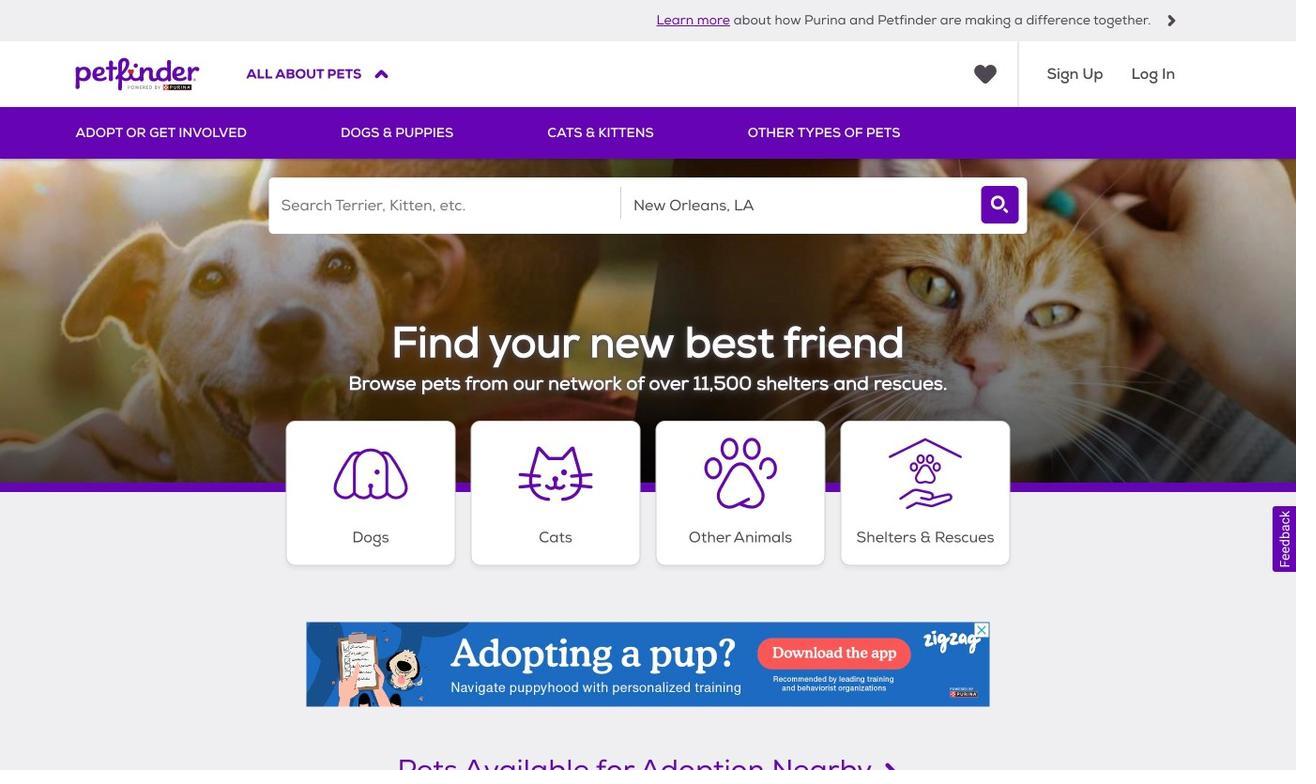 Task type: describe. For each thing, give the bounding box(es) containing it.
9c2b2 image
[[1167, 15, 1178, 26]]

petfinder logo image
[[76, 41, 200, 107]]



Task type: locate. For each thing, give the bounding box(es) containing it.
primary element
[[76, 107, 1221, 159]]

Search Terrier, Kitten, etc. text field
[[269, 178, 621, 234]]

Enter City, State, or ZIP text field
[[622, 178, 973, 234]]

advertisement element
[[307, 622, 990, 707]]



Task type: vqa. For each thing, say whether or not it's contained in the screenshot.
Petfinder Logo
yes



